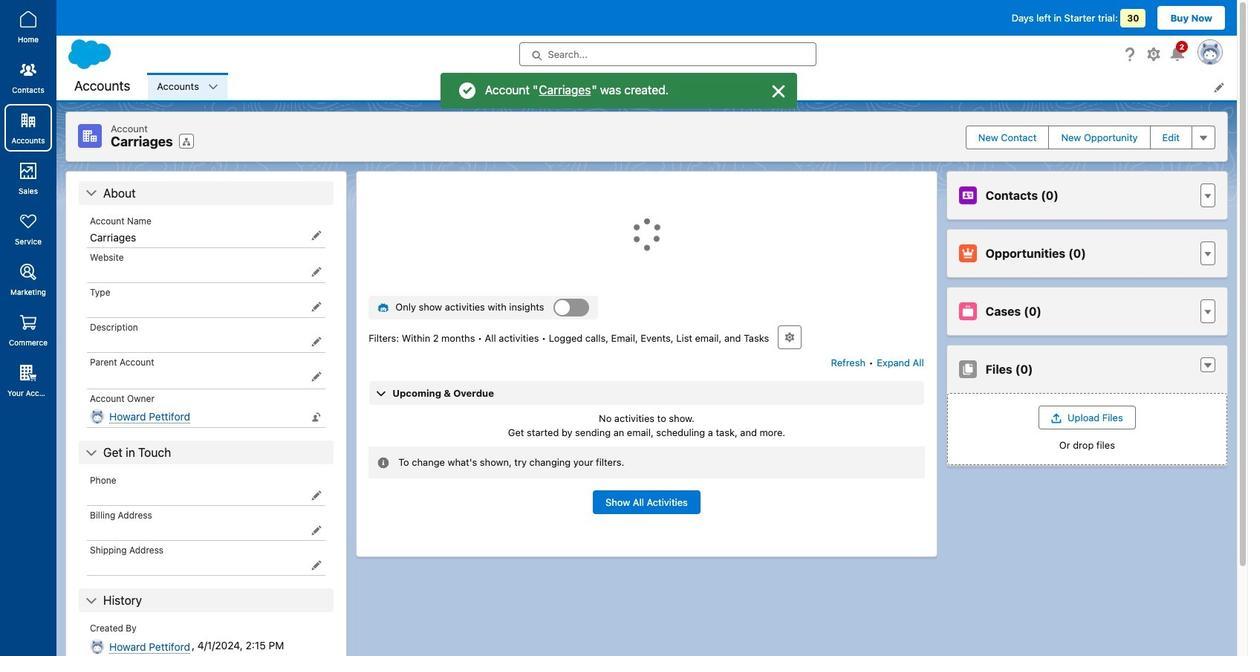 Task type: describe. For each thing, give the bounding box(es) containing it.
edit billing address image
[[312, 525, 322, 535]]

edit account name image
[[312, 230, 322, 241]]

edit description image
[[312, 337, 322, 347]]

contacts image
[[959, 186, 977, 204]]

edit type image
[[312, 302, 322, 312]]

edit phone image
[[312, 490, 322, 501]]

text default image inside files element
[[1203, 361, 1214, 371]]

edit website image
[[312, 267, 322, 277]]

cases image
[[959, 302, 977, 320]]

large image
[[770, 82, 787, 100]]



Task type: locate. For each thing, give the bounding box(es) containing it.
list item
[[148, 73, 227, 100]]

files element
[[947, 344, 1229, 467]]

status
[[369, 446, 925, 479]]

text default image
[[85, 188, 97, 199], [85, 447, 97, 459], [378, 457, 390, 469]]

text default image for edit website icon
[[85, 188, 97, 199]]

opportunities image
[[959, 244, 977, 262]]

success alert dialog
[[440, 73, 797, 109]]

text default image
[[208, 82, 218, 92], [378, 301, 390, 313], [1203, 361, 1214, 371], [85, 595, 97, 607]]

text default image for edit billing address icon
[[85, 447, 97, 459]]

list
[[148, 73, 1237, 100]]

edit parent account image
[[312, 372, 322, 382]]

edit shipping address image
[[312, 560, 322, 570]]



Task type: vqa. For each thing, say whether or not it's contained in the screenshot.
text default icon to the right
yes



